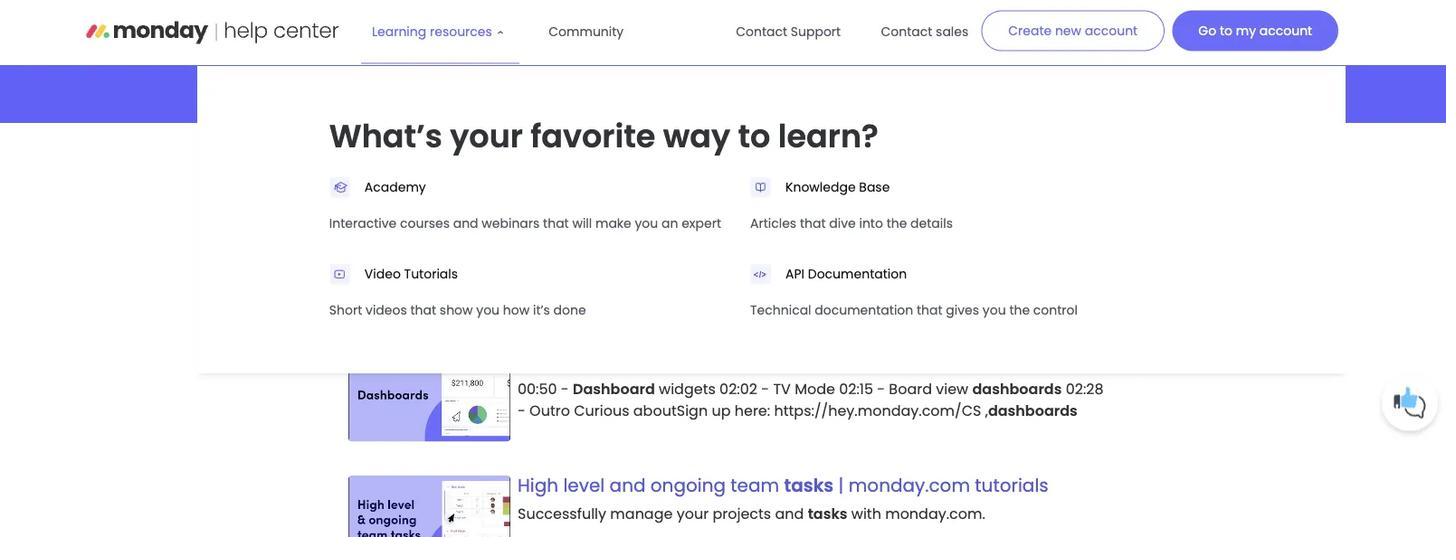 Task type: describe. For each thing, give the bounding box(es) containing it.
02:15
[[839, 379, 873, 399]]

knowledge base
[[786, 178, 890, 196]]

short videos that show you how it's done
[[329, 301, 586, 319]]

1 horizontal spatial the
[[1009, 301, 1030, 319]]

tv
[[773, 379, 791, 399]]

menu item icon image for api documentation
[[750, 264, 771, 285]]

dive
[[829, 215, 856, 232]]

api documentation
[[786, 265, 907, 283]]

contact sales
[[881, 23, 969, 41]]

webinars
[[482, 215, 540, 232]]

create
[[1008, 22, 1052, 39]]

"
[[466, 291, 472, 321]]

that left the dive
[[800, 215, 826, 232]]

it's
[[533, 301, 550, 319]]

done
[[553, 301, 586, 319]]

high
[[518, 473, 558, 498]]

1 vertical spatial tasks
[[808, 504, 847, 524]]

results for " task dashboard
[[348, 291, 644, 321]]

- up https://hey.monday.com/cs
[[877, 379, 885, 399]]

- left "tv" at the bottom of page
[[761, 379, 769, 399]]

learning resources
[[372, 23, 492, 41]]

documentation
[[815, 301, 913, 319]]

board
[[889, 379, 932, 399]]

interactive courses and webinars that will make you an expert
[[329, 215, 721, 232]]

outro
[[529, 400, 570, 421]]

into
[[859, 215, 883, 232]]

monday.com inside the high level and ongoing team tasks | monday.com tutorials successfully manage your projects and tasks with monday.com.
[[849, 473, 970, 498]]

dashboards | monday.com tutorials
[[518, 348, 845, 373]]

0 vertical spatial dashboards
[[972, 379, 1062, 399]]

| inside the high level and ongoing team tasks | monday.com tutorials successfully manage your projects and tasks with monday.com.
[[838, 473, 844, 498]]

widgets
[[659, 379, 716, 399]]

create new account link
[[981, 10, 1165, 51]]

level
[[563, 473, 605, 498]]

to
[[1220, 22, 1233, 39]]

- inside 02:28 - outro curious aboutsign up here: https://hey.monday.com/cs ,
[[518, 400, 526, 421]]

task
[[472, 291, 517, 321]]

courses
[[400, 215, 450, 232]]

knowledge
[[786, 178, 856, 196]]

2 horizontal spatial and
[[775, 504, 804, 524]]

,
[[985, 400, 988, 421]]

short
[[329, 301, 362, 319]]

you for short videos that show you how it's done
[[476, 301, 500, 319]]

will
[[572, 215, 592, 232]]

manage
[[610, 504, 673, 524]]

technical
[[750, 301, 811, 319]]

02:02
[[720, 379, 757, 399]]

expert
[[682, 215, 721, 232]]

gives
[[946, 301, 979, 319]]

articles
[[750, 215, 796, 232]]

https://hey.monday.com/cs
[[774, 400, 981, 421]]

documentation
[[808, 265, 907, 283]]

0 vertical spatial tasks
[[784, 473, 834, 498]]

contact sales link
[[870, 14, 979, 50]]

projects
[[713, 504, 771, 524]]

1 featured thumbnail image from the top
[[348, 351, 510, 442]]

1 horizontal spatial you
[[635, 215, 658, 232]]

team
[[731, 473, 779, 498]]

ongoing
[[650, 473, 726, 498]]

02:28
[[1066, 379, 1104, 399]]

api
[[786, 265, 805, 283]]

academy
[[365, 178, 426, 196]]

community link
[[538, 14, 635, 50]]

aboutsign
[[633, 400, 708, 421]]

monday.com logo image
[[86, 14, 339, 51]]

details
[[910, 215, 953, 232]]



Task type: locate. For each thing, give the bounding box(es) containing it.
community
[[549, 23, 624, 41]]

and right courses
[[453, 215, 478, 232]]

view
[[936, 379, 968, 399]]

up
[[712, 400, 731, 421]]

featured thumbnail image
[[348, 351, 510, 442], [348, 476, 510, 538]]

menu item icon image for video tutorials
[[329, 264, 350, 285]]

0 horizontal spatial monday.com
[[645, 348, 767, 373]]

dashboards
[[518, 348, 630, 373]]

menu item icon image for academy
[[329, 177, 350, 198]]

and for courses
[[453, 215, 478, 232]]

tutorials inside the high level and ongoing team tasks | monday.com tutorials successfully manage your projects and tasks with monday.com.
[[975, 473, 1049, 498]]

monday.com.
[[885, 504, 985, 524]]

menu item icon image up short
[[329, 264, 350, 285]]

1 vertical spatial the
[[1009, 301, 1030, 319]]

dashboard
[[523, 291, 644, 321]]

0 vertical spatial the
[[887, 215, 907, 232]]

contact support link
[[725, 14, 852, 50]]

contact left sales
[[881, 23, 932, 41]]

technical documentation that gives you the control
[[750, 301, 1078, 319]]

0 horizontal spatial contact
[[736, 23, 787, 41]]

1 vertical spatial featured thumbnail image
[[348, 476, 510, 538]]

tutorials up mode
[[771, 348, 845, 373]]

menu item icon image
[[329, 177, 350, 198], [750, 177, 771, 198], [329, 264, 350, 285], [750, 264, 771, 285]]

contact for contact sales
[[881, 23, 932, 41]]

dashboards up ,
[[972, 379, 1062, 399]]

tutorials down ,
[[975, 473, 1049, 498]]

interactive
[[329, 215, 397, 232]]

2 horizontal spatial you
[[983, 301, 1006, 319]]

0 vertical spatial and
[[453, 215, 478, 232]]

video
[[365, 265, 401, 283]]

menu item icon image for knowledge base
[[750, 177, 771, 198]]

| up dashboard
[[635, 348, 640, 373]]

sales
[[936, 23, 969, 41]]

0 horizontal spatial account
[[1085, 22, 1138, 39]]

mode
[[795, 379, 835, 399]]

1 horizontal spatial contact
[[881, 23, 932, 41]]

go
[[1198, 22, 1216, 39]]

1 horizontal spatial tutorials
[[975, 473, 1049, 498]]

0 horizontal spatial tutorials
[[771, 348, 845, 373]]

control
[[1033, 301, 1078, 319]]

curious
[[574, 400, 629, 421]]

1 horizontal spatial monday.com
[[849, 473, 970, 498]]

0 vertical spatial |
[[635, 348, 640, 373]]

and down team at the right bottom of page
[[775, 504, 804, 524]]

tasks right team at the right bottom of page
[[784, 473, 834, 498]]

0 horizontal spatial you
[[476, 301, 500, 319]]

resources
[[430, 23, 492, 41]]

you right gives
[[983, 301, 1006, 319]]

1 contact from the left
[[736, 23, 787, 41]]

you for technical documentation that gives you the control
[[983, 301, 1006, 319]]

2 contact from the left
[[881, 23, 932, 41]]

0 horizontal spatial and
[[453, 215, 478, 232]]

you left an
[[635, 215, 658, 232]]

go to my account
[[1198, 22, 1312, 39]]

contact for contact support
[[736, 23, 787, 41]]

-
[[561, 379, 569, 399], [761, 379, 769, 399], [877, 379, 885, 399], [518, 400, 526, 421]]

00:50
[[518, 379, 557, 399]]

for
[[431, 291, 460, 321]]

contact support
[[736, 23, 841, 41]]

menu item icon image up articles
[[750, 177, 771, 198]]

learning
[[372, 23, 426, 41]]

contact left support
[[736, 23, 787, 41]]

dashboards down 02:28
[[988, 400, 1078, 421]]

account
[[1085, 22, 1138, 39], [1259, 22, 1312, 39]]

an
[[662, 215, 678, 232]]

support
[[791, 23, 841, 41]]

that left gives
[[917, 301, 943, 319]]

menu item icon image left api
[[750, 264, 771, 285]]

2 featured thumbnail image from the top
[[348, 476, 510, 538]]

monday.com up monday.com.
[[849, 473, 970, 498]]

how
[[503, 301, 530, 319]]

0 vertical spatial monday.com
[[645, 348, 767, 373]]

video tutorials
[[365, 265, 458, 283]]

account right new
[[1085, 22, 1138, 39]]

make
[[595, 215, 631, 232]]

base
[[859, 178, 890, 196]]

the
[[887, 215, 907, 232], [1009, 301, 1030, 319]]

0 horizontal spatial the
[[887, 215, 907, 232]]

your
[[677, 504, 709, 524]]

the right into
[[887, 215, 907, 232]]

1 horizontal spatial and
[[610, 473, 646, 498]]

| down https://hey.monday.com/cs
[[838, 473, 844, 498]]

results
[[348, 291, 425, 321]]

|
[[635, 348, 640, 373], [838, 473, 844, 498]]

you right "
[[476, 301, 500, 319]]

1 vertical spatial tutorials
[[975, 473, 1049, 498]]

1 account from the left
[[1085, 22, 1138, 39]]

1 vertical spatial and
[[610, 473, 646, 498]]

monday.com up widgets
[[645, 348, 767, 373]]

new
[[1055, 22, 1081, 39]]

0 horizontal spatial |
[[635, 348, 640, 373]]

and up manage
[[610, 473, 646, 498]]

my
[[1236, 22, 1256, 39]]

monday.com
[[645, 348, 767, 373], [849, 473, 970, 498]]

1 vertical spatial |
[[838, 473, 844, 498]]

here:
[[735, 400, 770, 421]]

2 account from the left
[[1259, 22, 1312, 39]]

0 vertical spatial tutorials
[[771, 348, 845, 373]]

create new account
[[1008, 22, 1138, 39]]

0 vertical spatial featured thumbnail image
[[348, 351, 510, 442]]

00:50 - dashboard widgets 02:02 - tv mode 02:15 - board view dashboards
[[518, 379, 1062, 399]]

- up outro
[[561, 379, 569, 399]]

that left the will
[[543, 215, 569, 232]]

high level and ongoing team tasks | monday.com tutorials successfully manage your projects and tasks with monday.com.
[[518, 473, 1049, 524]]

- down 00:50
[[518, 400, 526, 421]]

successfully
[[518, 504, 606, 524]]

show
[[440, 301, 473, 319]]

dashboards
[[972, 379, 1062, 399], [988, 400, 1078, 421]]

articles that dive into the details
[[750, 215, 953, 232]]

tutorials
[[404, 265, 458, 283]]

1 vertical spatial monday.com
[[849, 473, 970, 498]]

account right my
[[1259, 22, 1312, 39]]

2 vertical spatial and
[[775, 504, 804, 524]]

1 horizontal spatial |
[[838, 473, 844, 498]]

with
[[851, 504, 881, 524]]

videos
[[366, 301, 407, 319]]

1 vertical spatial dashboards
[[988, 400, 1078, 421]]

tutorials
[[771, 348, 845, 373], [975, 473, 1049, 498]]

1 horizontal spatial account
[[1259, 22, 1312, 39]]

and
[[453, 215, 478, 232], [610, 473, 646, 498], [775, 504, 804, 524]]

tasks left with
[[808, 504, 847, 524]]

that
[[543, 215, 569, 232], [800, 215, 826, 232], [410, 301, 436, 319], [917, 301, 943, 319]]

that left show
[[410, 301, 436, 319]]

learning resources link
[[361, 14, 519, 50]]

dashboard
[[573, 379, 655, 399]]

menu item icon image up "interactive"
[[329, 177, 350, 198]]

go to my account link
[[1172, 11, 1338, 51]]

the left control
[[1009, 301, 1030, 319]]

02:28 - outro curious aboutsign up here: https://hey.monday.com/cs ,
[[518, 379, 1104, 421]]

and for level
[[610, 473, 646, 498]]



Task type: vqa. For each thing, say whether or not it's contained in the screenshot.
time tracking in the right bottom of the page
no



